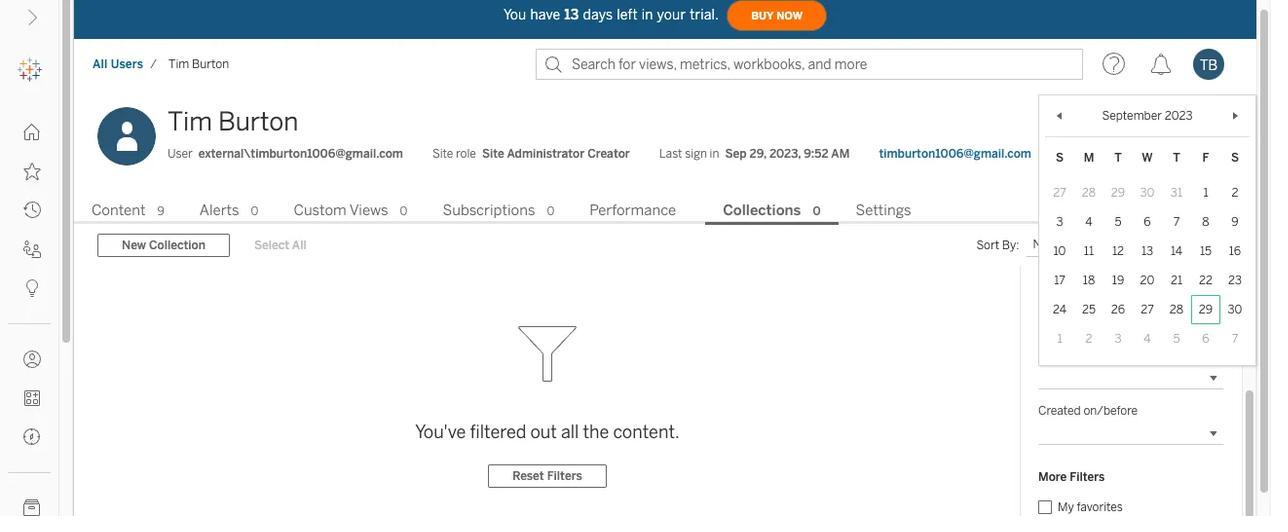 Task type: describe. For each thing, give the bounding box(es) containing it.
thursday, september 28, 2023 cell
[[1162, 295, 1192, 324]]

reset filters button
[[488, 465, 607, 489]]

tim burton inside main content
[[168, 106, 299, 137]]

0 for subscriptions
[[547, 205, 555, 218]]

27 for sunday, august 27, 2023 cell
[[1053, 186, 1067, 200]]

content
[[92, 202, 146, 219]]

sort
[[977, 239, 1000, 252]]

modified on/before
[[1039, 293, 1142, 307]]

personal space image
[[23, 351, 41, 368]]

friday, september 8, 2023 cell
[[1192, 207, 1221, 237]]

20
[[1140, 274, 1155, 287]]

9 inside cell
[[1232, 215, 1239, 229]]

favorites
[[1077, 501, 1123, 514]]

24
[[1053, 303, 1067, 317]]

wednesday, august 30, 2023 cell
[[1133, 178, 1162, 207]]

creator
[[588, 147, 630, 161]]

29 for friday, september 29, 2023 cell
[[1199, 303, 1213, 317]]

thursday, august 31, 2023 cell
[[1162, 178, 1192, 207]]

buy now button
[[727, 0, 827, 31]]

15
[[1200, 244, 1212, 258]]

0 for collections
[[813, 205, 821, 218]]

13 inside cell
[[1142, 244, 1154, 258]]

14
[[1171, 244, 1183, 258]]

thursday, september 21, 2023 cell
[[1162, 266, 1192, 295]]

created for created on/after
[[1039, 349, 1081, 362]]

all users link
[[92, 57, 144, 72]]

wednesday, september 6, 2023 cell
[[1133, 207, 1162, 237]]

burton inside main content
[[218, 106, 299, 137]]

29,
[[750, 147, 767, 161]]

26
[[1111, 303, 1125, 317]]

all inside button
[[292, 239, 307, 252]]

administrator
[[507, 147, 585, 161]]

am
[[831, 147, 850, 161]]

11
[[1084, 244, 1094, 258]]

custom
[[294, 202, 347, 219]]

september 2023 heading
[[1102, 109, 1193, 123]]

reset filters
[[513, 470, 582, 484]]

saturday, september 16, 2023 cell
[[1221, 237, 1250, 266]]

s for 1st s column header from the right
[[1231, 151, 1239, 165]]

you've filtered out all the content.
[[415, 422, 680, 444]]

wednesday, october 4, 2023 cell
[[1133, 324, 1162, 354]]

w column header
[[1133, 143, 1162, 172]]

saturday, september 2, 2023 cell
[[1221, 178, 1250, 207]]

my
[[1058, 501, 1074, 514]]

now
[[777, 9, 803, 22]]

user external\timburton1006@gmail.com
[[168, 147, 403, 161]]

monday, october 2, 2023 cell
[[1075, 324, 1104, 354]]

september
[[1102, 109, 1162, 123]]

4 for wednesday, october 4, 2023 cell at the bottom right of page
[[1144, 332, 1151, 346]]

timburton1006@gmail.com link
[[879, 145, 1032, 163]]

3 for tuesday, october 3, 2023 cell
[[1115, 332, 1122, 346]]

7 for thursday, september 7, 2023 cell
[[1174, 215, 1180, 229]]

0 for alerts
[[251, 205, 259, 218]]

8
[[1203, 215, 1210, 229]]

saturday, october 7, 2023 cell
[[1221, 324, 1250, 354]]

w
[[1142, 151, 1153, 165]]

select all
[[254, 239, 307, 252]]

new collection button
[[97, 234, 230, 257]]

2 for monday, october 2, 2023 cell
[[1086, 332, 1093, 346]]

friday, september 22, 2023 cell
[[1192, 266, 1221, 295]]

select
[[254, 239, 289, 252]]

site role site administrator creator
[[432, 147, 630, 161]]

thursday, september 14, 2023 cell
[[1162, 237, 1192, 266]]

clear button
[[1179, 290, 1225, 310]]

friday, september 29, 2023 cell
[[1192, 295, 1221, 324]]

created on/before
[[1039, 404, 1138, 418]]

modified
[[1039, 293, 1085, 307]]

settings
[[856, 202, 911, 219]]

0 vertical spatial tim burton
[[169, 57, 229, 71]]

on/before for created on/before
[[1084, 404, 1138, 418]]

wednesday, september 13, 2023 cell
[[1133, 237, 1162, 266]]

september 2023 grid
[[1045, 143, 1250, 354]]

f column header
[[1192, 143, 1221, 172]]

user
[[168, 147, 193, 161]]

collections image
[[23, 390, 41, 407]]

last
[[659, 147, 682, 161]]

main navigation. press the up and down arrow keys to access links. element
[[0, 113, 58, 516]]

sunday, august 27, 2023 cell
[[1045, 178, 1075, 207]]

s for second s column header from right
[[1056, 151, 1064, 165]]

you have 13 days left in your trial.
[[504, 6, 719, 23]]

alerts
[[200, 202, 239, 219]]

collection
[[149, 239, 206, 252]]

row header containing s
[[1045, 143, 1250, 172]]

3 for sunday, september 3, 2023 cell
[[1057, 215, 1063, 229]]

name
[[1033, 238, 1065, 251]]

trial.
[[690, 6, 719, 23]]

2023
[[1165, 109, 1193, 123]]

sunday, september 10, 2023 cell
[[1045, 237, 1075, 266]]

row containing 24
[[1045, 295, 1250, 324]]

more
[[1039, 471, 1067, 484]]

navigation panel element
[[0, 51, 58, 516]]

external assets image
[[23, 500, 41, 516]]

created on/after
[[1039, 349, 1128, 362]]

my favorites
[[1058, 501, 1123, 514]]

tuesday, october 3, 2023 cell
[[1104, 324, 1133, 354]]

2 for saturday, september 2, 2023 cell
[[1232, 186, 1239, 200]]

name (a–z)
[[1033, 238, 1097, 251]]

filtered
[[470, 422, 526, 444]]

thursday, october 5, 2023 cell
[[1162, 324, 1192, 354]]

sunday, september 3, 2023 cell
[[1045, 207, 1075, 237]]

performance
[[590, 202, 676, 219]]

buy
[[751, 9, 774, 22]]

Search for views, metrics, workbooks, and more text field
[[536, 49, 1083, 80]]

custom views
[[294, 202, 388, 219]]

all
[[561, 422, 579, 444]]

16
[[1229, 244, 1241, 258]]

21
[[1171, 274, 1183, 287]]

row containing 27
[[1045, 178, 1250, 207]]

reset
[[513, 470, 544, 484]]

tuesday, september 26, 2023 cell
[[1104, 295, 1133, 324]]

0 vertical spatial 13
[[564, 6, 579, 23]]

wednesday, september 20, 2023 cell
[[1133, 266, 1162, 295]]

monday, september 25, 2023 cell
[[1075, 295, 1104, 324]]

shared with me image
[[23, 241, 41, 258]]

(a–z)
[[1068, 238, 1097, 251]]

1 for sunday, october 1, 2023 cell
[[1057, 332, 1063, 346]]

filters for more filters
[[1070, 471, 1105, 484]]

0 for custom views
[[400, 205, 408, 218]]

buy now
[[751, 9, 803, 22]]

tim burton element
[[163, 57, 235, 71]]

select all button
[[242, 234, 319, 257]]

sort by:
[[977, 239, 1020, 252]]

sep
[[725, 147, 747, 161]]

Created on/before text field
[[1039, 422, 1225, 445]]

out
[[530, 422, 557, 444]]

more filters
[[1039, 471, 1105, 484]]



Task type: vqa. For each thing, say whether or not it's contained in the screenshot.
Wednesday, September 13, 2023 cell
yes



Task type: locate. For each thing, give the bounding box(es) containing it.
7
[[1174, 215, 1180, 229], [1232, 332, 1239, 346]]

friday, september 15, 2023 cell
[[1192, 237, 1221, 266]]

left
[[617, 6, 638, 23]]

in
[[642, 6, 653, 23], [710, 147, 719, 161]]

tim
[[169, 57, 189, 71], [168, 106, 212, 137]]

5 inside "tuesday, september 5, 2023" "cell"
[[1115, 215, 1122, 229]]

by:
[[1002, 239, 1020, 252]]

5 for "tuesday, september 5, 2023" "cell"
[[1115, 215, 1122, 229]]

you
[[504, 6, 527, 23]]

30 right tuesday, august 29, 2023 cell
[[1140, 186, 1155, 200]]

1 site from the left
[[432, 147, 453, 161]]

1 vertical spatial burton
[[218, 106, 299, 137]]

on/before
[[1088, 293, 1142, 307], [1084, 404, 1138, 418]]

recommendations image
[[23, 280, 41, 297]]

6 row from the top
[[1045, 324, 1250, 354]]

9
[[157, 205, 164, 218], [1232, 215, 1239, 229]]

0 vertical spatial tim
[[169, 57, 189, 71]]

2 t column header from the left
[[1162, 143, 1192, 172]]

1 vertical spatial tim
[[168, 106, 212, 137]]

0 horizontal spatial 9
[[157, 205, 164, 218]]

all left users
[[93, 57, 108, 71]]

25
[[1082, 303, 1096, 317]]

name (a–z) button
[[1025, 234, 1134, 257]]

23
[[1229, 274, 1242, 287]]

1 vertical spatial 7
[[1232, 332, 1239, 346]]

0 vertical spatial 4
[[1086, 215, 1093, 229]]

1 s column header from the left
[[1045, 143, 1075, 172]]

1 horizontal spatial 29
[[1199, 303, 1213, 317]]

sunday, october 1, 2023 cell
[[1045, 324, 1075, 354]]

on/before for modified on/before
[[1088, 293, 1142, 307]]

new
[[122, 239, 146, 252]]

0 horizontal spatial 30
[[1140, 186, 1155, 200]]

5 right monday, september 4, 2023 cell
[[1115, 215, 1122, 229]]

5 inside the thursday, october 5, 2023 "cell"
[[1174, 332, 1180, 346]]

0 horizontal spatial 5
[[1115, 215, 1122, 229]]

0 horizontal spatial s
[[1056, 151, 1064, 165]]

1 vertical spatial 4
[[1144, 332, 1151, 346]]

1 horizontal spatial 6
[[1203, 332, 1210, 346]]

3
[[1057, 215, 1063, 229], [1115, 332, 1122, 346]]

0 vertical spatial on/before
[[1088, 293, 1142, 307]]

1 horizontal spatial 30
[[1228, 303, 1243, 317]]

7 down saturday, september 30, 2023 "cell"
[[1232, 332, 1239, 346]]

1 vertical spatial 13
[[1142, 244, 1154, 258]]

2 filters from the left
[[1070, 471, 1105, 484]]

1 vertical spatial 27
[[1141, 303, 1154, 317]]

6 for friday, october 6, 2023 cell on the bottom right of the page
[[1203, 332, 1210, 346]]

1 vertical spatial 1
[[1057, 332, 1063, 346]]

/
[[150, 57, 157, 71]]

0 vertical spatial 5
[[1115, 215, 1122, 229]]

0 horizontal spatial t
[[1115, 151, 1122, 165]]

29
[[1111, 186, 1125, 200], [1199, 303, 1213, 317]]

27 inside cell
[[1141, 303, 1154, 317]]

t column header left f
[[1162, 143, 1192, 172]]

1 vertical spatial 2
[[1086, 332, 1093, 346]]

1 vertical spatial 6
[[1203, 332, 1210, 346]]

0 vertical spatial created
[[1039, 349, 1081, 362]]

2 created from the top
[[1039, 404, 1081, 418]]

1 horizontal spatial 27
[[1141, 303, 1154, 317]]

all users /
[[93, 57, 157, 71]]

tuesday, september 19, 2023 cell
[[1104, 266, 1133, 295]]

19
[[1112, 274, 1125, 287]]

0 vertical spatial 28
[[1082, 186, 1096, 200]]

in inside the 'tim burton' main content
[[710, 147, 719, 161]]

1 horizontal spatial 1
[[1204, 186, 1209, 200]]

5 row from the top
[[1045, 295, 1250, 324]]

role
[[456, 147, 476, 161]]

monday, august 28, 2023 cell
[[1075, 178, 1104, 207]]

0 horizontal spatial 6
[[1144, 215, 1151, 229]]

18
[[1083, 274, 1095, 287]]

0 horizontal spatial site
[[432, 147, 453, 161]]

9:52
[[804, 147, 829, 161]]

1 vertical spatial 30
[[1228, 303, 1243, 317]]

s column header left m
[[1045, 143, 1075, 172]]

0 vertical spatial 29
[[1111, 186, 1125, 200]]

22
[[1199, 274, 1213, 287]]

0 horizontal spatial 7
[[1174, 215, 1180, 229]]

m column header
[[1075, 143, 1104, 172]]

0 right "alerts"
[[251, 205, 259, 218]]

friday, october 6, 2023 cell
[[1192, 324, 1221, 354]]

6 for wednesday, september 6, 2023 cell
[[1144, 215, 1151, 229]]

on/before down 19
[[1088, 293, 1142, 307]]

site left the role
[[432, 147, 453, 161]]

saturday, september 9, 2023 cell
[[1221, 207, 1250, 237]]

27 left monday, august 28, 2023 cell
[[1053, 186, 1067, 200]]

last sign in sep 29, 2023, 9:52 am
[[659, 147, 850, 161]]

monday, september 18, 2023 cell
[[1075, 266, 1104, 295]]

tuesday, september 12, 2023 cell
[[1104, 237, 1133, 266]]

1 horizontal spatial t
[[1173, 151, 1181, 165]]

1 vertical spatial all
[[292, 239, 307, 252]]

2
[[1232, 186, 1239, 200], [1086, 332, 1093, 346]]

2 s column header from the left
[[1221, 143, 1250, 172]]

september 2023
[[1102, 109, 1193, 123]]

0 horizontal spatial 29
[[1111, 186, 1125, 200]]

0 vertical spatial 27
[[1053, 186, 1067, 200]]

1 horizontal spatial 9
[[1232, 215, 1239, 229]]

in right left
[[642, 6, 653, 23]]

4 row from the top
[[1045, 266, 1250, 295]]

28 for monday, august 28, 2023 cell
[[1082, 186, 1096, 200]]

favorites image
[[23, 163, 41, 180]]

sign
[[685, 147, 707, 161]]

4 down 'wednesday, september 27, 2023' cell
[[1144, 332, 1151, 346]]

4 0 from the left
[[813, 205, 821, 218]]

0 vertical spatial 7
[[1174, 215, 1180, 229]]

1 horizontal spatial 2
[[1232, 186, 1239, 200]]

27
[[1053, 186, 1067, 200], [1141, 303, 1154, 317]]

1
[[1204, 186, 1209, 200], [1057, 332, 1063, 346]]

0 vertical spatial 30
[[1140, 186, 1155, 200]]

thursday, september 7, 2023 cell
[[1162, 207, 1192, 237]]

row containing 10
[[1045, 237, 1250, 266]]

0 horizontal spatial in
[[642, 6, 653, 23]]

tuesday, september 5, 2023 cell
[[1104, 207, 1133, 237]]

1 filters from the left
[[547, 470, 582, 484]]

1 horizontal spatial filters
[[1070, 471, 1105, 484]]

1 created from the top
[[1039, 349, 1081, 362]]

0 right views on the top
[[400, 205, 408, 218]]

2 0 from the left
[[400, 205, 408, 218]]

wednesday, september 27, 2023 cell
[[1133, 295, 1162, 324]]

0 vertical spatial 6
[[1144, 215, 1151, 229]]

30 for saturday, september 30, 2023 "cell"
[[1228, 303, 1243, 317]]

clear
[[1188, 293, 1216, 307]]

0 horizontal spatial s column header
[[1045, 143, 1075, 172]]

row header
[[1045, 143, 1250, 172]]

4 up (a–z)
[[1086, 215, 1093, 229]]

recents image
[[23, 202, 41, 219]]

days
[[583, 6, 613, 23]]

3 up on/after
[[1115, 332, 1122, 346]]

7 left 8
[[1174, 215, 1180, 229]]

s right f
[[1231, 151, 1239, 165]]

3 0 from the left
[[547, 205, 555, 218]]

0 horizontal spatial 28
[[1082, 186, 1096, 200]]

filters for reset filters
[[547, 470, 582, 484]]

tim burton right '/' on the left top of the page
[[169, 57, 229, 71]]

collections
[[723, 202, 801, 219]]

6 inside cell
[[1144, 215, 1151, 229]]

9 up saturday, september 16, 2023 cell
[[1232, 215, 1239, 229]]

sub-spaces tab list
[[74, 200, 1257, 225]]

tim burton main content
[[74, 17, 1257, 516]]

0 horizontal spatial t column header
[[1104, 143, 1133, 172]]

28 for thursday, september 28, 2023 cell
[[1170, 303, 1184, 317]]

all
[[93, 57, 108, 71], [292, 239, 307, 252]]

1 vertical spatial in
[[710, 147, 719, 161]]

filters up my favorites
[[1070, 471, 1105, 484]]

28 right sunday, august 27, 2023 cell
[[1082, 186, 1096, 200]]

s
[[1056, 151, 1064, 165], [1231, 151, 1239, 165]]

0 horizontal spatial 27
[[1053, 186, 1067, 200]]

on/after
[[1084, 349, 1128, 362]]

1 left saturday, september 2, 2023 cell
[[1204, 186, 1209, 200]]

tuesday, august 29, 2023 cell
[[1104, 178, 1133, 207]]

f
[[1203, 151, 1210, 165]]

13
[[564, 6, 579, 23], [1142, 244, 1154, 258]]

1 row from the top
[[1045, 178, 1250, 207]]

29 left saturday, september 30, 2023 "cell"
[[1199, 303, 1213, 317]]

1 horizontal spatial 28
[[1170, 303, 1184, 317]]

30 right friday, september 29, 2023 cell
[[1228, 303, 1243, 317]]

t column header left the w
[[1104, 143, 1133, 172]]

filters inside button
[[547, 470, 582, 484]]

t left the w
[[1115, 151, 1122, 165]]

have
[[530, 6, 560, 23]]

explore image
[[23, 429, 41, 446]]

1 vertical spatial 3
[[1115, 332, 1122, 346]]

Created on/after text field
[[1039, 366, 1225, 390]]

3 row from the top
[[1045, 237, 1250, 266]]

s column header
[[1045, 143, 1075, 172], [1221, 143, 1250, 172]]

9 inside sub-spaces tab list
[[157, 205, 164, 218]]

28
[[1082, 186, 1096, 200], [1170, 303, 1184, 317]]

2 right friday, september 1, 2023 cell
[[1232, 186, 1239, 200]]

m
[[1084, 151, 1094, 165]]

0
[[251, 205, 259, 218], [400, 205, 408, 218], [547, 205, 555, 218], [813, 205, 821, 218]]

5 right wednesday, october 4, 2023 cell at the bottom right of page
[[1174, 332, 1180, 346]]

in right the sign on the right of the page
[[710, 147, 719, 161]]

1 t from the left
[[1115, 151, 1122, 165]]

t column header
[[1104, 143, 1133, 172], [1162, 143, 1192, 172]]

monday, september 11, 2023 cell
[[1075, 237, 1104, 266]]

13 left days
[[564, 6, 579, 23]]

saturday, september 23, 2023 cell
[[1221, 266, 1250, 295]]

0 horizontal spatial 2
[[1086, 332, 1093, 346]]

created down created on/after
[[1039, 404, 1081, 418]]

0 horizontal spatial all
[[93, 57, 108, 71]]

13 right tuesday, september 12, 2023 'cell'
[[1142, 244, 1154, 258]]

2 s from the left
[[1231, 151, 1239, 165]]

external\timburton1006@gmail.com
[[198, 147, 403, 161]]

1 vertical spatial created
[[1039, 404, 1081, 418]]

content.
[[613, 422, 680, 444]]

7 for saturday, october 7, 2023 cell in the right of the page
[[1232, 332, 1239, 346]]

5 for the thursday, october 5, 2023 "cell"
[[1174, 332, 1180, 346]]

2 up created on/after
[[1086, 332, 1093, 346]]

2 site from the left
[[482, 147, 504, 161]]

1 horizontal spatial s column header
[[1221, 143, 1250, 172]]

9 up new collection button at the left top of page
[[157, 205, 164, 218]]

6 right "tuesday, september 5, 2023" "cell"
[[1144, 215, 1151, 229]]

1 for friday, september 1, 2023 cell
[[1204, 186, 1209, 200]]

created down 24
[[1039, 349, 1081, 362]]

on/before up created on/before text box at the bottom
[[1084, 404, 1138, 418]]

27 inside cell
[[1053, 186, 1067, 200]]

17
[[1054, 274, 1066, 287]]

4 for monday, september 4, 2023 cell
[[1086, 215, 1093, 229]]

1 0 from the left
[[251, 205, 259, 218]]

t
[[1115, 151, 1122, 165], [1173, 151, 1181, 165]]

site right the role
[[482, 147, 504, 161]]

30 for 'wednesday, august 30, 2023' "cell"
[[1140, 186, 1155, 200]]

the
[[583, 422, 609, 444]]

0 horizontal spatial 3
[[1057, 215, 1063, 229]]

2023,
[[770, 147, 801, 161]]

subscriptions
[[443, 202, 535, 219]]

0 down the administrator
[[547, 205, 555, 218]]

12
[[1113, 244, 1124, 258]]

1 vertical spatial 28
[[1170, 303, 1184, 317]]

monday, september 4, 2023 cell
[[1075, 207, 1104, 237]]

users
[[111, 57, 143, 71]]

2 row from the top
[[1045, 207, 1250, 237]]

burton up user external\timburton1006@gmail.com on the left top
[[218, 106, 299, 137]]

1 horizontal spatial 3
[[1115, 332, 1122, 346]]

1 horizontal spatial t column header
[[1162, 143, 1192, 172]]

1 s from the left
[[1056, 151, 1064, 165]]

0 horizontal spatial 1
[[1057, 332, 1063, 346]]

29 for tuesday, august 29, 2023 cell
[[1111, 186, 1125, 200]]

0 right collections
[[813, 205, 821, 218]]

tim right '/' on the left top of the page
[[169, 57, 189, 71]]

1 horizontal spatial 5
[[1174, 332, 1180, 346]]

friday, september 1, 2023 cell
[[1192, 178, 1221, 207]]

1 horizontal spatial site
[[482, 147, 504, 161]]

sunday, september 17, 2023 cell
[[1045, 266, 1075, 295]]

views
[[349, 202, 388, 219]]

1 vertical spatial 5
[[1174, 332, 1180, 346]]

row containing 1
[[1045, 324, 1250, 354]]

you've
[[415, 422, 466, 444]]

row
[[1045, 178, 1250, 207], [1045, 207, 1250, 237], [1045, 237, 1250, 266], [1045, 266, 1250, 295], [1045, 295, 1250, 324], [1045, 324, 1250, 354]]

1 up created on/after
[[1057, 332, 1063, 346]]

row containing 17
[[1045, 266, 1250, 295]]

27 down wednesday, september 20, 2023 cell
[[1141, 303, 1154, 317]]

1 vertical spatial 29
[[1199, 303, 1213, 317]]

0 horizontal spatial 13
[[564, 6, 579, 23]]

1 horizontal spatial all
[[292, 239, 307, 252]]

1 horizontal spatial s
[[1231, 151, 1239, 165]]

0 horizontal spatial filters
[[547, 470, 582, 484]]

1 vertical spatial on/before
[[1084, 404, 1138, 418]]

burton
[[192, 57, 229, 71], [218, 106, 299, 137]]

1 horizontal spatial 4
[[1144, 332, 1151, 346]]

timburton1006@gmail.com
[[879, 147, 1032, 161]]

2 t from the left
[[1173, 151, 1181, 165]]

home image
[[23, 124, 41, 141]]

tim burton up user external\timburton1006@gmail.com on the left top
[[168, 106, 299, 137]]

31
[[1171, 186, 1183, 200]]

row containing 3
[[1045, 207, 1250, 237]]

6 inside cell
[[1203, 332, 1210, 346]]

sunday, september 24, 2023 cell
[[1045, 295, 1075, 324]]

10
[[1054, 244, 1066, 258]]

t right w column header
[[1173, 151, 1181, 165]]

created
[[1039, 349, 1081, 362], [1039, 404, 1081, 418]]

0 vertical spatial 2
[[1232, 186, 1239, 200]]

s left m
[[1056, 151, 1064, 165]]

saturday, september 30, 2023 cell
[[1221, 295, 1250, 324]]

1 horizontal spatial 7
[[1232, 332, 1239, 346]]

all right select
[[292, 239, 307, 252]]

1 t column header from the left
[[1104, 143, 1133, 172]]

0 vertical spatial 1
[[1204, 186, 1209, 200]]

0 vertical spatial 3
[[1057, 215, 1063, 229]]

1 vertical spatial tim burton
[[168, 106, 299, 137]]

0 vertical spatial burton
[[192, 57, 229, 71]]

s column header right f
[[1221, 143, 1250, 172]]

5
[[1115, 215, 1122, 229], [1174, 332, 1180, 346]]

burton right '/' on the left top of the page
[[192, 57, 229, 71]]

3 up name (a–z)
[[1057, 215, 1063, 229]]

new collection
[[122, 239, 206, 252]]

1 horizontal spatial in
[[710, 147, 719, 161]]

28 left clear
[[1170, 303, 1184, 317]]

6 left saturday, october 7, 2023 cell in the right of the page
[[1203, 332, 1210, 346]]

tim inside main content
[[168, 106, 212, 137]]

27 for 'wednesday, september 27, 2023' cell
[[1141, 303, 1154, 317]]

filters right reset
[[547, 470, 582, 484]]

your
[[657, 6, 686, 23]]

1 horizontal spatial 13
[[1142, 244, 1154, 258]]

filters
[[547, 470, 582, 484], [1070, 471, 1105, 484]]

created for created on/before
[[1039, 404, 1081, 418]]

0 vertical spatial all
[[93, 57, 108, 71]]

29 right monday, august 28, 2023 cell
[[1111, 186, 1125, 200]]

tim up user
[[168, 106, 212, 137]]

0 vertical spatial in
[[642, 6, 653, 23]]

0 horizontal spatial 4
[[1086, 215, 1093, 229]]



